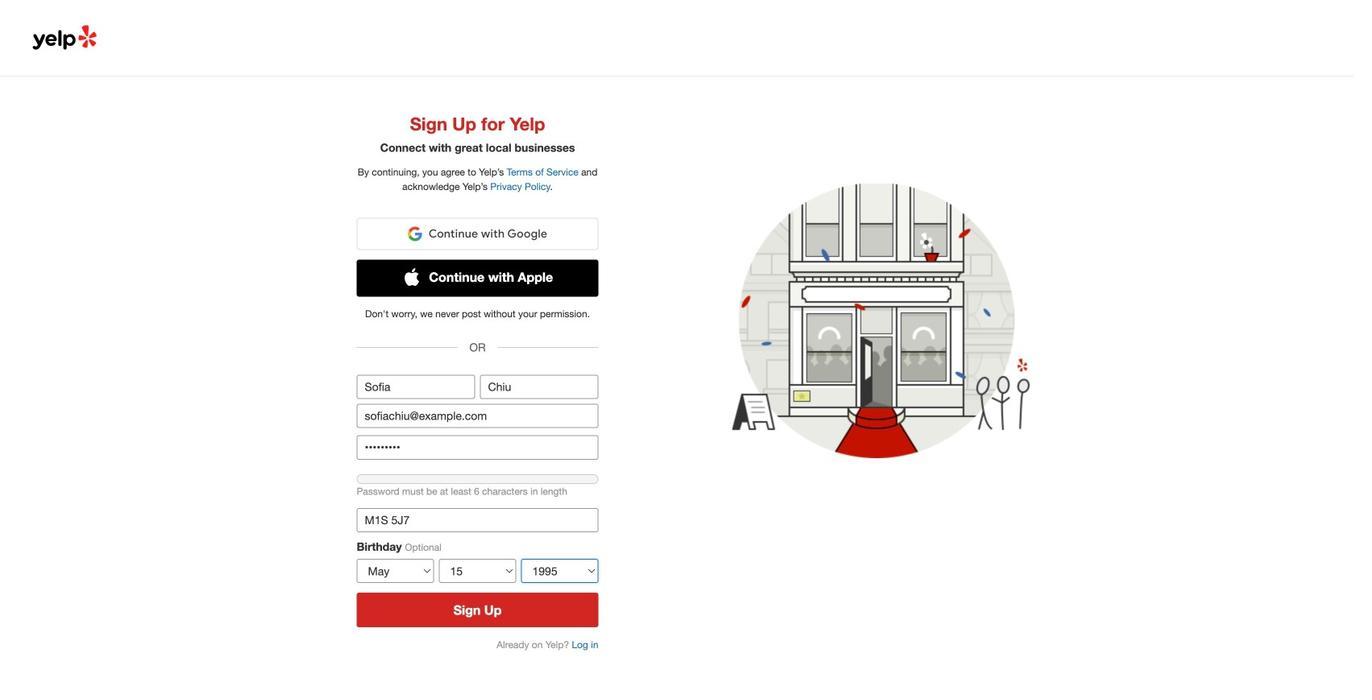 Task type: vqa. For each thing, say whether or not it's contained in the screenshot.
LAST NAME text box
yes



Task type: describe. For each thing, give the bounding box(es) containing it.
Password password field
[[357, 436, 599, 460]]

Email email field
[[357, 404, 599, 429]]

Last Name text field
[[480, 375, 599, 400]]

First Name text field
[[357, 375, 475, 400]]



Task type: locate. For each thing, give the bounding box(es) containing it.
ZIP Code text field
[[357, 509, 599, 533]]



